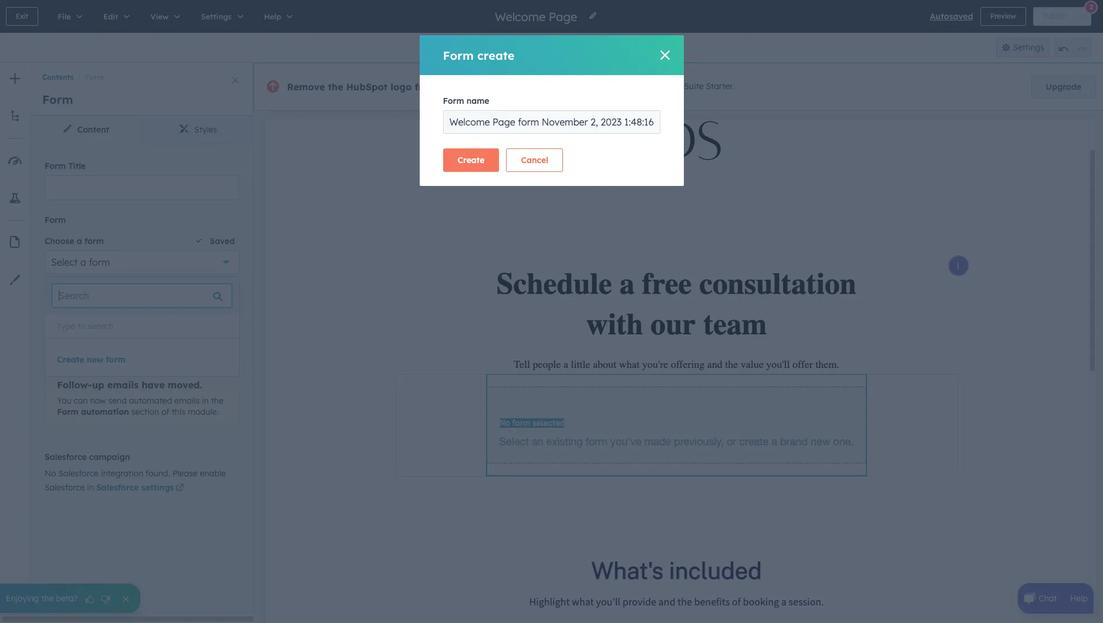 Task type: locate. For each thing, give the bounding box(es) containing it.
1 group from the left
[[526, 38, 572, 58]]

of
[[137, 335, 145, 345], [161, 407, 169, 418]]

the up module.
[[211, 396, 223, 406]]

navigation
[[31, 63, 254, 84]]

in
[[202, 396, 209, 406], [87, 483, 94, 493]]

search
[[88, 321, 113, 332]]

create inside 'create' button
[[458, 155, 485, 166]]

follow-
[[57, 379, 92, 391]]

in inside follow-up emails have moved. you can now send automated emails in the form automation section of this module.
[[202, 396, 209, 406]]

select
[[51, 256, 78, 268]]

group up unlock
[[526, 38, 572, 58]]

settings button
[[996, 38, 1050, 58]]

the inside send form notifications to specified email addresses instead of the form defaults
[[147, 335, 160, 345]]

create new form button up have
[[57, 353, 227, 367]]

1 vertical spatial of
[[161, 407, 169, 418]]

None field
[[494, 9, 581, 24]]

the left beta?
[[41, 594, 54, 604]]

Search search field
[[52, 284, 232, 308]]

0 horizontal spatial group
[[526, 38, 572, 58]]

1 horizontal spatial of
[[161, 407, 169, 418]]

with
[[645, 81, 662, 92]]

form down contents button
[[42, 92, 73, 107]]

module.
[[188, 407, 219, 418]]

0 horizontal spatial in
[[87, 483, 94, 493]]

1 horizontal spatial create
[[114, 283, 137, 292]]

Form name text field
[[443, 110, 660, 134]]

send
[[108, 396, 127, 406]]

landing
[[466, 81, 502, 93]]

0 horizontal spatial emails
[[107, 379, 139, 391]]

1 horizontal spatial emails
[[174, 396, 200, 406]]

1 horizontal spatial group
[[1055, 38, 1092, 58]]

1 vertical spatial new
[[87, 355, 103, 365]]

salesforce down no
[[45, 483, 85, 493]]

group
[[526, 38, 572, 58], [1055, 38, 1092, 58]]

0 horizontal spatial of
[[137, 335, 145, 345]]

emails up this
[[174, 396, 200, 406]]

beta?
[[56, 594, 78, 604]]

create new form down addresses
[[57, 355, 126, 365]]

1 horizontal spatial in
[[202, 396, 209, 406]]

automated
[[129, 396, 172, 406]]

exit
[[16, 12, 28, 21]]

0 vertical spatial in
[[202, 396, 209, 406]]

title
[[68, 161, 86, 172]]

create new form
[[114, 283, 170, 292], [57, 355, 126, 365]]

create
[[477, 48, 515, 63]]

name
[[467, 96, 489, 106]]

of down notifications
[[137, 335, 145, 345]]

1 vertical spatial create new form button
[[57, 353, 227, 367]]

form up "your"
[[443, 48, 474, 63]]

0 vertical spatial create new form
[[114, 283, 170, 292]]

in down salesforce campaign
[[87, 483, 94, 493]]

form down the you
[[57, 407, 78, 418]]

remove
[[287, 81, 325, 93]]

create new form up notifications
[[114, 283, 170, 292]]

no
[[45, 469, 56, 479]]

new up notifications
[[139, 283, 152, 292]]

salesforce
[[45, 452, 87, 463], [58, 469, 99, 479], [45, 483, 85, 493], [96, 483, 139, 493]]

publish button
[[1033, 7, 1077, 26]]

choose a form
[[45, 236, 104, 246]]

you
[[57, 396, 71, 406]]

exit link
[[6, 7, 38, 26]]

choose
[[45, 236, 74, 246]]

None text field
[[45, 176, 240, 200]]

contents
[[42, 73, 74, 82]]

in up module.
[[202, 396, 209, 406]]

emails up send
[[107, 379, 139, 391]]

styles link
[[142, 116, 254, 144]]

up
[[92, 379, 104, 391]]

new for the topmost create new form button
[[139, 283, 152, 292]]

thumbsup image
[[85, 595, 95, 606]]

a right select
[[80, 256, 86, 268]]

close image
[[660, 51, 670, 60]]

styles
[[194, 125, 217, 135]]

create new form button up notifications
[[45, 279, 240, 298]]

of left this
[[161, 407, 169, 418]]

no salesforce integration found. please enable salesforce in
[[45, 469, 226, 493]]

salesforce settings link
[[96, 483, 186, 493]]

0 vertical spatial create
[[458, 155, 485, 166]]

of inside send form notifications to specified email addresses instead of the form defaults
[[137, 335, 145, 345]]

0 horizontal spatial new
[[87, 355, 103, 365]]

new down addresses
[[87, 355, 103, 365]]

to
[[159, 320, 167, 331], [78, 321, 86, 332]]

1 vertical spatial a
[[80, 256, 86, 268]]

publish group
[[1033, 7, 1092, 26]]

new for bottom create new form button
[[87, 355, 103, 365]]

new
[[139, 283, 152, 292], [87, 355, 103, 365]]

2 vertical spatial create
[[57, 355, 84, 365]]

enable
[[200, 469, 226, 479]]

0 vertical spatial new
[[139, 283, 152, 292]]

thumbsdown image
[[100, 595, 111, 606]]

settings
[[1013, 42, 1045, 53]]

unlock premium features with crm suite starter.
[[546, 81, 734, 92]]

form
[[443, 48, 474, 63], [85, 73, 104, 82], [42, 92, 73, 107], [443, 96, 464, 106], [45, 161, 66, 172], [45, 215, 66, 225], [57, 407, 78, 418]]

enjoying
[[6, 594, 39, 604]]

0 horizontal spatial create
[[57, 355, 84, 365]]

suite
[[684, 81, 704, 92]]

the
[[328, 81, 343, 93], [147, 335, 160, 345], [211, 396, 223, 406], [41, 594, 54, 604]]

0 vertical spatial a
[[77, 236, 82, 246]]

1 horizontal spatial to
[[159, 320, 167, 331]]

a for choose
[[77, 236, 82, 246]]

starter.
[[706, 81, 734, 92]]

create new form button
[[45, 279, 240, 298], [57, 353, 227, 367]]

unlock
[[546, 81, 572, 92]]

the down notifications
[[147, 335, 160, 345]]

form
[[84, 236, 104, 246], [89, 256, 110, 268], [154, 283, 170, 292], [84, 320, 103, 331], [163, 335, 182, 345], [106, 355, 126, 365]]

type
[[57, 321, 75, 332]]

tab list containing content
[[31, 116, 254, 144]]

send form notifications to specified email addresses instead of the form defaults
[[61, 320, 231, 345]]

2 group from the left
[[1055, 38, 1092, 58]]

0 horizontal spatial to
[[78, 321, 86, 332]]

can
[[74, 396, 88, 406]]

have
[[142, 379, 165, 391]]

2 horizontal spatial create
[[458, 155, 485, 166]]

form right contents button
[[85, 73, 104, 82]]

1 vertical spatial in
[[87, 483, 94, 493]]

create for the topmost create new form button
[[114, 283, 137, 292]]

1 horizontal spatial new
[[139, 283, 152, 292]]

moved.
[[168, 379, 202, 391]]

form create
[[443, 48, 515, 63]]

1 vertical spatial create
[[114, 283, 137, 292]]

tab list
[[31, 116, 254, 144]]

specified
[[169, 320, 206, 331]]

a right choose at the left top of page
[[77, 236, 82, 246]]

form up addresses
[[84, 320, 103, 331]]

0 vertical spatial of
[[137, 335, 145, 345]]

in inside no salesforce integration found. please enable salesforce in
[[87, 483, 94, 493]]

a
[[77, 236, 82, 246], [80, 256, 86, 268]]

to left specified
[[159, 320, 167, 331]]

link opens in a new window image
[[176, 485, 184, 493], [176, 485, 184, 493]]

to up addresses
[[78, 321, 86, 332]]

form inside follow-up emails have moved. you can now send automated emails in the form automation section of this module.
[[57, 407, 78, 418]]

group down publish group
[[1055, 38, 1092, 58]]

close image
[[232, 77, 239, 84]]

form down instead
[[106, 355, 126, 365]]

autosaved
[[930, 11, 974, 22]]



Task type: describe. For each thing, give the bounding box(es) containing it.
notifications
[[106, 320, 156, 331]]

defaults
[[184, 335, 217, 345]]

preview
[[991, 12, 1016, 21]]

remove the hubspot logo from your landing pages.
[[287, 81, 536, 93]]

send
[[61, 320, 81, 331]]

form left title
[[45, 161, 66, 172]]

salesforce down salesforce campaign
[[58, 469, 99, 479]]

email
[[209, 320, 231, 331]]

pages.
[[505, 81, 536, 93]]

found.
[[146, 469, 170, 479]]

0 vertical spatial emails
[[107, 379, 139, 391]]

your
[[441, 81, 463, 93]]

the inside button
[[41, 594, 54, 604]]

follow-up emails have moved. you can now send automated emails in the form automation section of this module.
[[57, 379, 223, 418]]

now
[[90, 396, 106, 406]]

salesforce down the "integration"
[[96, 483, 139, 493]]

chat
[[1039, 594, 1058, 604]]

type to search
[[57, 321, 113, 332]]

content
[[77, 125, 109, 135]]

contents button
[[42, 73, 74, 82]]

the inside follow-up emails have moved. you can now send automated emails in the form automation section of this module.
[[211, 396, 223, 406]]

to inside send form notifications to specified email addresses instead of the form defaults
[[159, 320, 167, 331]]

preview button
[[981, 7, 1026, 26]]

form down choose a form
[[89, 256, 110, 268]]

automation
[[81, 407, 129, 418]]

upgrade link
[[1032, 75, 1096, 99]]

saved
[[210, 236, 235, 246]]

select a form
[[51, 256, 110, 268]]

autosaved button
[[930, 9, 974, 23]]

from
[[415, 81, 438, 93]]

upgrade
[[1046, 82, 1082, 92]]

form up choose at the left top of page
[[45, 215, 66, 225]]

integration
[[101, 469, 143, 479]]

form up specified
[[154, 283, 170, 292]]

form inside navigation
[[85, 73, 104, 82]]

content link
[[31, 116, 142, 144]]

help
[[1070, 594, 1088, 604]]

crm
[[664, 81, 682, 92]]

this
[[172, 407, 186, 418]]

the right remove
[[328, 81, 343, 93]]

0 vertical spatial create new form button
[[45, 279, 240, 298]]

1 vertical spatial emails
[[174, 396, 200, 406]]

create button
[[443, 149, 499, 172]]

navigation containing contents
[[31, 63, 254, 84]]

form create dialog
[[420, 35, 684, 186]]

form name
[[443, 96, 489, 106]]

form title
[[45, 161, 86, 172]]

2
[[1090, 3, 1094, 11]]

of inside follow-up emails have moved. you can now send automated emails in the form automation section of this module.
[[161, 407, 169, 418]]

create for bottom create new form button
[[57, 355, 84, 365]]

features
[[611, 81, 643, 92]]

salesforce settings
[[96, 483, 174, 493]]

premium
[[574, 81, 609, 92]]

form down "your"
[[443, 96, 464, 106]]

enjoying the beta? button
[[0, 584, 140, 614]]

cancel
[[521, 155, 549, 166]]

logo
[[391, 81, 412, 93]]

addresses
[[61, 335, 102, 345]]

salesforce campaign
[[45, 452, 130, 463]]

a for select
[[80, 256, 86, 268]]

cancel button
[[506, 149, 563, 172]]

1 vertical spatial create new form
[[57, 355, 126, 365]]

form up the select a form on the left top of the page
[[84, 236, 104, 246]]

campaign
[[89, 452, 130, 463]]

hubspot
[[346, 81, 388, 93]]

form down specified
[[163, 335, 182, 345]]

please
[[172, 469, 198, 479]]

saved status
[[192, 234, 240, 248]]

instead
[[104, 335, 134, 345]]

enjoying the beta?
[[6, 594, 78, 604]]

salesforce up no
[[45, 452, 87, 463]]

publish
[[1043, 12, 1067, 21]]

form button
[[74, 73, 104, 82]]

settings
[[141, 483, 174, 493]]

section
[[131, 407, 159, 418]]



Task type: vqa. For each thing, say whether or not it's contained in the screenshot.
rightmost new
yes



